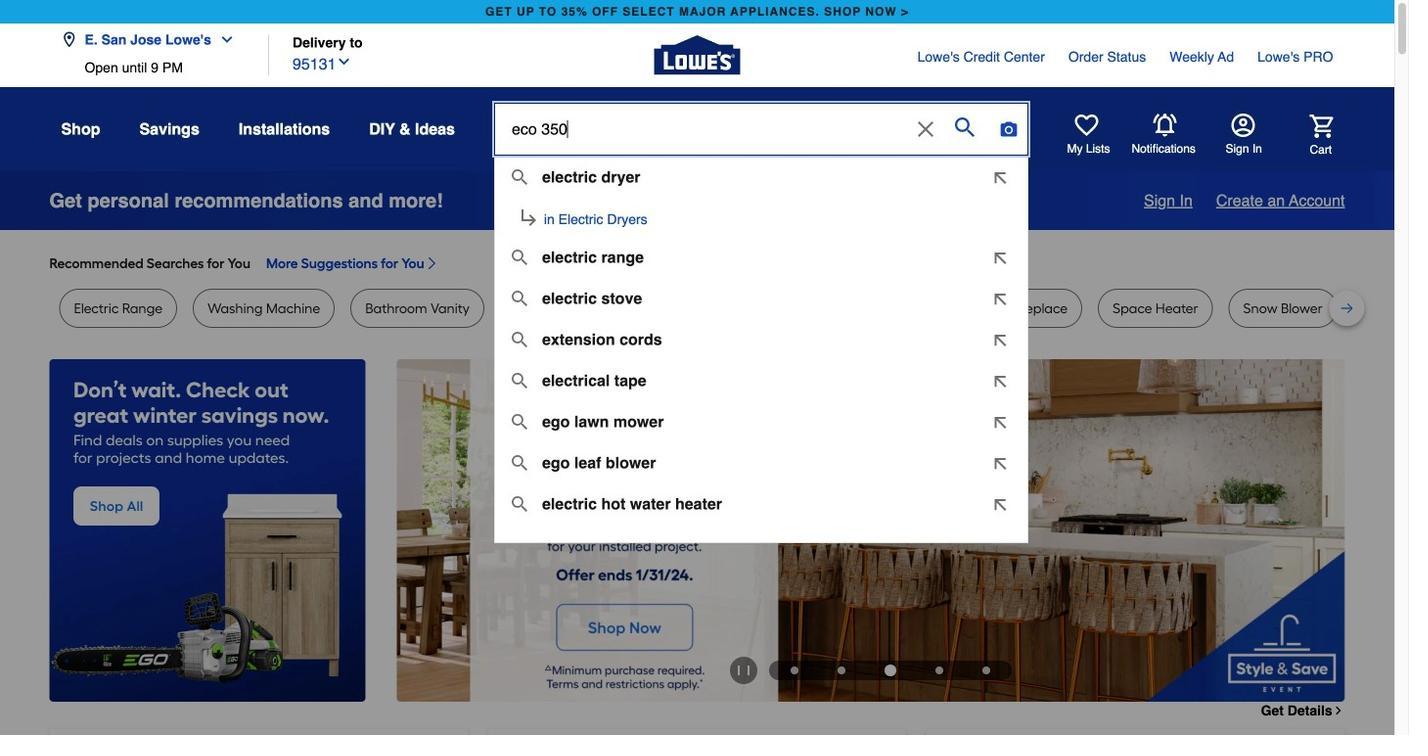 Task type: locate. For each thing, give the bounding box(es) containing it.
lowe's home improvement notification center image
[[1154, 114, 1177, 137]]

arrow left image
[[414, 530, 433, 550]]

up to 30 percent off custom and special order kitchen cabinets. offer ends 1/31/24. image
[[397, 359, 1345, 702]]

scroll to item #4 image
[[916, 666, 963, 674]]

camera image
[[999, 119, 1019, 139]]

lowe's home improvement lists image
[[1075, 114, 1099, 137]]

clear element
[[910, 104, 942, 155]]

chevron right image
[[424, 255, 440, 271]]

None search field
[[494, 103, 1029, 234]]

chevron down image
[[336, 54, 352, 70]]

arrow right image
[[1309, 530, 1329, 550]]

location image
[[61, 32, 77, 47]]

lowe's home improvement account image
[[1232, 114, 1255, 137]]



Task type: describe. For each thing, give the bounding box(es) containing it.
chevron down image
[[211, 32, 235, 47]]

scroll to item #1 image
[[771, 666, 818, 674]]

lowe's home improvement cart image
[[1310, 114, 1334, 138]]

search image
[[955, 118, 975, 137]]

lowe's home improvement logo image
[[654, 12, 741, 98]]

scroll to item #2 image
[[818, 666, 865, 674]]

Search Query text field
[[495, 104, 908, 155]]

scroll to item #3 element
[[865, 665, 916, 676]]

chevron right image
[[1333, 704, 1345, 717]]

scroll to item #5 image
[[963, 666, 1010, 674]]

clear image
[[914, 117, 938, 141]]

don't wait. check out great winter savings on supplies you need for projects and home updates. image
[[49, 359, 366, 702]]

search icon image
[[512, 169, 528, 185]]



Task type: vqa. For each thing, say whether or not it's contained in the screenshot.
the $
no



